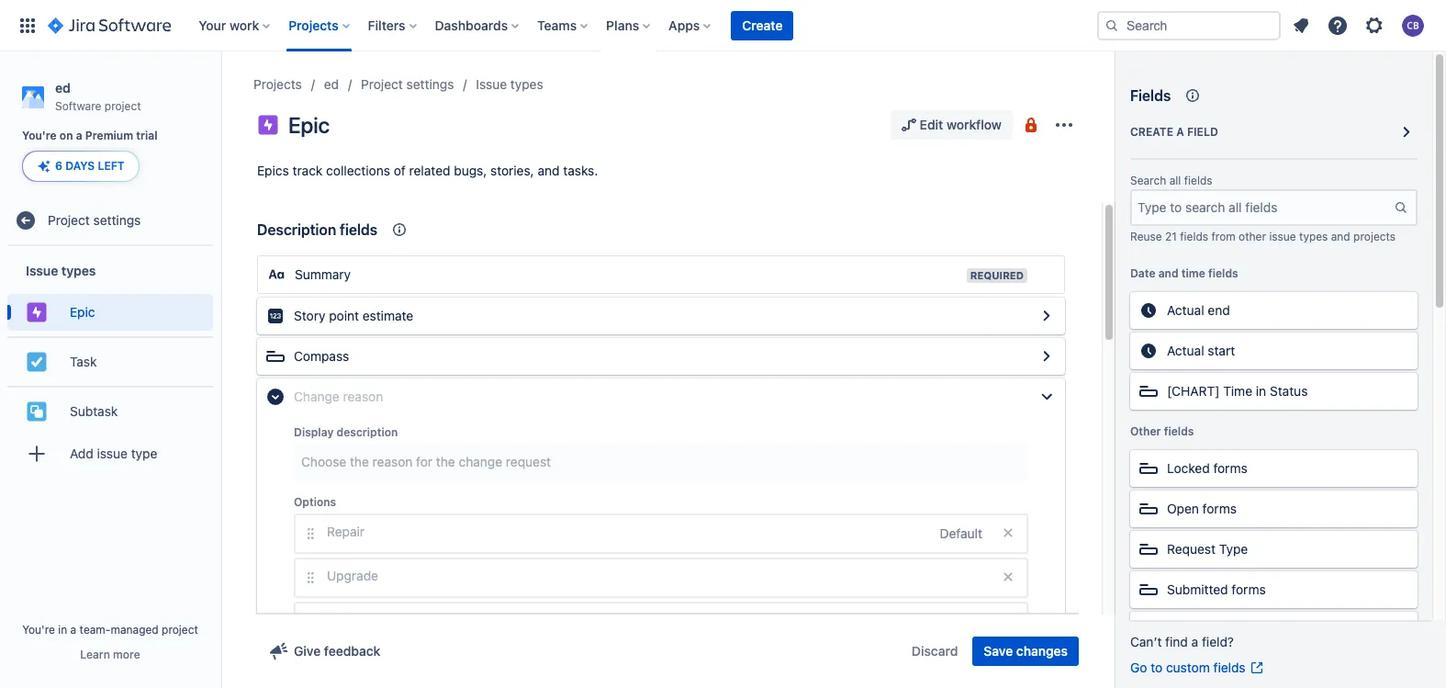 Task type: locate. For each thing, give the bounding box(es) containing it.
actual down date and time fields
[[1168, 302, 1205, 318]]

2 vertical spatial forms
[[1232, 581, 1267, 597]]

track
[[293, 163, 323, 178]]

[chart]
[[1168, 383, 1220, 399]]

description
[[337, 425, 398, 439]]

epic inside epic link
[[70, 304, 95, 320]]

request
[[1168, 541, 1216, 557]]

1 horizontal spatial create
[[1131, 125, 1174, 139]]

1 vertical spatial create
[[1131, 125, 1174, 139]]

and left projects
[[1332, 230, 1351, 243]]

1 you're from the top
[[22, 129, 57, 143]]

task
[[70, 354, 97, 369]]

your
[[199, 17, 226, 33]]

date and time fields
[[1131, 266, 1239, 280]]

open field configuration image inside compass "button"
[[1036, 345, 1058, 367]]

and left tasks.
[[538, 163, 560, 178]]

21
[[1166, 230, 1178, 243]]

1 horizontal spatial project settings
[[361, 76, 454, 92]]

target
[[1168, 622, 1205, 638]]

actual start button
[[1131, 333, 1418, 369]]

settings
[[407, 76, 454, 92], [93, 212, 141, 228]]

other
[[1239, 230, 1267, 243]]

1 vertical spatial issue
[[97, 445, 128, 461]]

0 horizontal spatial types
[[61, 263, 96, 278]]

reuse
[[1131, 230, 1163, 243]]

1 horizontal spatial project
[[361, 76, 403, 92]]

this link will be opened in a new tab image
[[1250, 661, 1265, 675]]

0 vertical spatial settings
[[407, 76, 454, 92]]

0 horizontal spatial issue
[[97, 445, 128, 461]]

open forms button
[[1131, 491, 1418, 527]]

1 end from the top
[[1208, 302, 1231, 318]]

2 horizontal spatial and
[[1332, 230, 1351, 243]]

issue types inside group
[[26, 263, 96, 278]]

0 horizontal spatial project settings
[[48, 212, 141, 228]]

1 horizontal spatial epic
[[288, 112, 330, 138]]

0 horizontal spatial issue types
[[26, 263, 96, 278]]

issue down dashboards dropdown button in the top of the page
[[476, 76, 507, 92]]

ed up software
[[55, 80, 71, 96]]

end
[[1208, 302, 1231, 318], [1209, 622, 1231, 638]]

0 vertical spatial issue
[[476, 76, 507, 92]]

0 vertical spatial actual
[[1168, 302, 1205, 318]]

project down 6 days left popup button
[[48, 212, 90, 228]]

submitted
[[1168, 581, 1229, 597]]

and left time
[[1159, 266, 1179, 280]]

task link
[[7, 344, 213, 381]]

1 vertical spatial issue types
[[26, 263, 96, 278]]

learn more button
[[80, 648, 140, 662]]

group
[[7, 247, 213, 484]]

a right find
[[1192, 634, 1199, 650]]

you're for you're on a premium trial
[[22, 129, 57, 143]]

tasks.
[[563, 163, 598, 178]]

compass button
[[257, 338, 1066, 375]]

actual left start in the right of the page
[[1168, 343, 1205, 358]]

6
[[55, 159, 62, 173]]

Option 1 field
[[322, 515, 940, 548]]

create button
[[732, 11, 794, 40]]

create down fields
[[1131, 125, 1174, 139]]

1 horizontal spatial project
[[162, 623, 198, 637]]

1 horizontal spatial issue
[[476, 76, 507, 92]]

more
[[113, 648, 140, 661]]

2 end from the top
[[1209, 622, 1231, 638]]

1 vertical spatial project settings link
[[7, 202, 213, 239]]

1 vertical spatial in
[[58, 623, 67, 637]]

in left team- at the left
[[58, 623, 67, 637]]

0 horizontal spatial in
[[58, 623, 67, 637]]

projects inside dropdown button
[[289, 17, 339, 33]]

subtask link
[[7, 393, 213, 430]]

a
[[1177, 125, 1185, 139], [76, 129, 82, 143], [70, 623, 76, 637], [1192, 634, 1199, 650]]

0 horizontal spatial ed
[[55, 80, 71, 96]]

0 vertical spatial in
[[1257, 383, 1267, 399]]

1 horizontal spatial settings
[[407, 76, 454, 92]]

0 vertical spatial and
[[538, 163, 560, 178]]

reason
[[343, 389, 383, 404]]

save changes button
[[973, 637, 1079, 666]]

0 horizontal spatial project
[[105, 99, 141, 113]]

0 vertical spatial project settings link
[[361, 73, 454, 96]]

locked
[[1168, 460, 1211, 476]]

1 actual from the top
[[1168, 302, 1205, 318]]

0 horizontal spatial and
[[538, 163, 560, 178]]

related
[[409, 163, 451, 178]]

open field configuration image inside story point estimate button
[[1036, 305, 1058, 327]]

2 vertical spatial and
[[1159, 266, 1179, 280]]

0 vertical spatial project settings
[[361, 76, 454, 92]]

actual start
[[1168, 343, 1236, 358]]

project
[[361, 76, 403, 92], [48, 212, 90, 228]]

epic group
[[7, 289, 213, 337]]

epics
[[257, 163, 289, 178]]

settings down filters popup button
[[407, 76, 454, 92]]

epic right issue type icon
[[288, 112, 330, 138]]

and for projects
[[1332, 230, 1351, 243]]

end inside 'button'
[[1208, 302, 1231, 318]]

2 actual from the top
[[1168, 343, 1205, 358]]

0 vertical spatial forms
[[1214, 460, 1248, 476]]

project inside ed software project
[[105, 99, 141, 113]]

0 vertical spatial projects
[[289, 17, 339, 33]]

give
[[294, 643, 321, 659]]

change reason
[[294, 389, 383, 404]]

epic link
[[7, 294, 213, 331]]

you're left the on
[[22, 129, 57, 143]]

a left field
[[1177, 125, 1185, 139]]

2 horizontal spatial types
[[1300, 230, 1329, 243]]

issue
[[1270, 230, 1297, 243], [97, 445, 128, 461]]

forms inside button
[[1232, 581, 1267, 597]]

can't
[[1131, 634, 1162, 650]]

issue types up epic link
[[26, 263, 96, 278]]

target end
[[1168, 622, 1231, 638]]

type
[[131, 445, 157, 461]]

0 vertical spatial end
[[1208, 302, 1231, 318]]

a left team- at the left
[[70, 623, 76, 637]]

1 vertical spatial settings
[[93, 212, 141, 228]]

plans
[[606, 17, 640, 33]]

more information about the context fields image
[[389, 219, 411, 241]]

create inside "button"
[[743, 17, 783, 33]]

project settings link down left
[[7, 202, 213, 239]]

project settings
[[361, 76, 454, 92], [48, 212, 141, 228]]

banner containing your work
[[0, 0, 1447, 51]]

1 vertical spatial project settings
[[48, 212, 141, 228]]

create right apps popup button
[[743, 17, 783, 33]]

search all fields
[[1131, 174, 1213, 187]]

create
[[743, 17, 783, 33], [1131, 125, 1174, 139]]

Display description field
[[296, 446, 1027, 479]]

0 horizontal spatial settings
[[93, 212, 141, 228]]

2 vertical spatial types
[[61, 263, 96, 278]]

types down "primary" element
[[511, 76, 544, 92]]

issue inside button
[[97, 445, 128, 461]]

you're in a team-managed project
[[22, 623, 198, 637]]

types down type to search all fields text field
[[1300, 230, 1329, 243]]

1 horizontal spatial and
[[1159, 266, 1179, 280]]

edit
[[920, 117, 944, 132]]

project settings down filters popup button
[[361, 76, 454, 92]]

open field configuration image
[[1036, 305, 1058, 327], [1036, 345, 1058, 367]]

types up epic link
[[61, 263, 96, 278]]

target end button
[[1131, 612, 1418, 649]]

1 horizontal spatial types
[[511, 76, 544, 92]]

forms right open
[[1203, 501, 1237, 516]]

0 horizontal spatial epic
[[70, 304, 95, 320]]

you're for you're in a team-managed project
[[22, 623, 55, 637]]

1 open field configuration image from the top
[[1036, 305, 1058, 327]]

1 horizontal spatial in
[[1257, 383, 1267, 399]]

project right "ed" link
[[361, 76, 403, 92]]

end up start in the right of the page
[[1208, 302, 1231, 318]]

0 horizontal spatial issue
[[26, 263, 58, 278]]

description fields
[[257, 221, 378, 238]]

forms for locked forms
[[1214, 460, 1248, 476]]

settings down left
[[93, 212, 141, 228]]

epic
[[288, 112, 330, 138], [70, 304, 95, 320]]

1 vertical spatial end
[[1209, 622, 1231, 638]]

description
[[257, 221, 336, 238]]

end inside button
[[1209, 622, 1231, 638]]

projects up issue type icon
[[254, 76, 302, 92]]

0 vertical spatial open field configuration image
[[1036, 305, 1058, 327]]

issue up epic link
[[26, 263, 58, 278]]

close field configuration image
[[1036, 386, 1058, 408]]

forms for open forms
[[1203, 501, 1237, 516]]

Option 2 field
[[322, 559, 994, 592]]

add issue type image
[[26, 443, 48, 465]]

0 vertical spatial epic
[[288, 112, 330, 138]]

help image
[[1327, 14, 1350, 36]]

projects button
[[283, 11, 357, 40]]

you're
[[22, 129, 57, 143], [22, 623, 55, 637]]

edit workflow button
[[891, 110, 1013, 140]]

0 vertical spatial issue
[[1270, 230, 1297, 243]]

epic up task at the bottom left of page
[[70, 304, 95, 320]]

0 vertical spatial issue types
[[476, 76, 544, 92]]

field
[[1188, 125, 1219, 139]]

in right time
[[1257, 383, 1267, 399]]

2 you're from the top
[[22, 623, 55, 637]]

create a field
[[1131, 125, 1219, 139]]

on
[[60, 129, 73, 143]]

0 vertical spatial you're
[[22, 129, 57, 143]]

teams button
[[532, 11, 595, 40]]

6 days left button
[[23, 152, 138, 181]]

issue types down dashboards dropdown button in the top of the page
[[476, 76, 544, 92]]

project settings down 6 days left
[[48, 212, 141, 228]]

you're left team- at the left
[[22, 623, 55, 637]]

actual inside 'button'
[[1168, 302, 1205, 318]]

ed for ed software project
[[55, 80, 71, 96]]

1 vertical spatial actual
[[1168, 343, 1205, 358]]

0 horizontal spatial create
[[743, 17, 783, 33]]

1 vertical spatial project
[[162, 623, 198, 637]]

ed inside ed software project
[[55, 80, 71, 96]]

project up premium
[[105, 99, 141, 113]]

1 vertical spatial open field configuration image
[[1036, 345, 1058, 367]]

1 vertical spatial forms
[[1203, 501, 1237, 516]]

a for can't find a field?
[[1192, 634, 1199, 650]]

jira software image
[[48, 14, 171, 36], [48, 14, 171, 36]]

settings image
[[1364, 14, 1386, 36]]

reuse 21 fields from other issue types and projects
[[1131, 230, 1396, 243]]

search
[[1131, 174, 1167, 187]]

find
[[1166, 634, 1189, 650]]

search image
[[1105, 18, 1120, 33]]

ed right projects link
[[324, 76, 339, 92]]

submitted forms
[[1168, 581, 1267, 597]]

forms right locked
[[1214, 460, 1248, 476]]

1 vertical spatial you're
[[22, 623, 55, 637]]

1 horizontal spatial issue types
[[476, 76, 544, 92]]

plans button
[[601, 11, 658, 40]]

project settings link down filters popup button
[[361, 73, 454, 96]]

a right the on
[[76, 129, 82, 143]]

end right target
[[1209, 622, 1231, 638]]

open field configuration image for compass
[[1036, 345, 1058, 367]]

2 open field configuration image from the top
[[1036, 345, 1058, 367]]

a for you're in a team-managed project
[[70, 623, 76, 637]]

a for you're on a premium trial
[[76, 129, 82, 143]]

project right managed
[[162, 623, 198, 637]]

other fields
[[1131, 424, 1195, 438]]

forms down type
[[1232, 581, 1267, 597]]

1 vertical spatial and
[[1332, 230, 1351, 243]]

Option 3 field
[[322, 604, 994, 637]]

fields right all
[[1185, 174, 1213, 187]]

1 vertical spatial projects
[[254, 76, 302, 92]]

1 horizontal spatial ed
[[324, 76, 339, 92]]

issue right 'add'
[[97, 445, 128, 461]]

issue
[[476, 76, 507, 92], [26, 263, 58, 278]]

time
[[1182, 266, 1206, 280]]

1 horizontal spatial issue
[[1270, 230, 1297, 243]]

work
[[230, 17, 259, 33]]

feedback
[[324, 643, 381, 659]]

projects up "ed" link
[[289, 17, 339, 33]]

0 vertical spatial project
[[105, 99, 141, 113]]

actual inside button
[[1168, 343, 1205, 358]]

date
[[1131, 266, 1156, 280]]

banner
[[0, 0, 1447, 51]]

0 vertical spatial create
[[743, 17, 783, 33]]

issue right other
[[1270, 230, 1297, 243]]

1 vertical spatial epic
[[70, 304, 95, 320]]

1 vertical spatial project
[[48, 212, 90, 228]]



Task type: describe. For each thing, give the bounding box(es) containing it.
0 horizontal spatial project
[[48, 212, 90, 228]]

trial
[[136, 129, 158, 143]]

group containing issue types
[[7, 247, 213, 484]]

from
[[1212, 230, 1236, 243]]

create for create a field
[[1131, 125, 1174, 139]]

field?
[[1203, 634, 1235, 650]]

0 vertical spatial project
[[361, 76, 403, 92]]

forms for submitted forms
[[1232, 581, 1267, 597]]

request type
[[1168, 541, 1249, 557]]

days
[[65, 159, 95, 173]]

your work button
[[193, 11, 278, 40]]

default
[[940, 525, 983, 541]]

filters
[[368, 17, 406, 33]]

open forms
[[1168, 501, 1237, 516]]

projects for projects link
[[254, 76, 302, 92]]

issue type icon image
[[257, 114, 279, 136]]

0 vertical spatial types
[[511, 76, 544, 92]]

notifications image
[[1291, 14, 1313, 36]]

[chart] time in status
[[1168, 383, 1309, 399]]

can't find a field?
[[1131, 634, 1235, 650]]

Search field
[[1098, 11, 1282, 40]]

premium
[[85, 129, 133, 143]]

projects for projects dropdown button
[[289, 17, 339, 33]]

fields left 'this link will be opened in a new tab' image at the right
[[1214, 660, 1246, 675]]

fields right 21
[[1181, 230, 1209, 243]]

locked forms button
[[1131, 450, 1418, 487]]

fields right other
[[1165, 424, 1195, 438]]

save changes
[[984, 643, 1068, 659]]

Type to search all fields text field
[[1133, 191, 1395, 224]]

filters button
[[363, 11, 424, 40]]

1 vertical spatial types
[[1300, 230, 1329, 243]]

managed
[[111, 623, 159, 637]]

create for create
[[743, 17, 783, 33]]

restrictions apply image
[[1021, 114, 1043, 136]]

submitted forms button
[[1131, 571, 1418, 608]]

options
[[294, 495, 336, 509]]

required
[[971, 269, 1024, 281]]

apps
[[669, 17, 700, 33]]

actual for actual end
[[1168, 302, 1205, 318]]

dashboards button
[[430, 11, 527, 40]]

0 horizontal spatial project settings link
[[7, 202, 213, 239]]

issue types for group containing issue types
[[26, 263, 96, 278]]

give feedback
[[294, 643, 381, 659]]

edit workflow
[[920, 117, 1002, 132]]

apps button
[[663, 11, 719, 40]]

custom
[[1167, 660, 1211, 675]]

open
[[1168, 501, 1200, 516]]

estimate
[[363, 308, 414, 323]]

appswitcher icon image
[[17, 14, 39, 36]]

add issue type
[[70, 445, 157, 461]]

changes
[[1017, 643, 1068, 659]]

you're on a premium trial
[[22, 129, 158, 143]]

projects link
[[254, 73, 302, 96]]

epics track collections of related bugs, stories, and tasks.
[[257, 163, 598, 178]]

stories,
[[491, 163, 534, 178]]

story
[[294, 308, 326, 323]]

start
[[1208, 343, 1236, 358]]

discard
[[912, 643, 959, 659]]

your work
[[199, 17, 259, 33]]

story point estimate button
[[257, 298, 1066, 334]]

request type button
[[1131, 531, 1418, 568]]

ed for ed
[[324, 76, 339, 92]]

actual end
[[1168, 302, 1231, 318]]

issue types for issue types link
[[476, 76, 544, 92]]

and for tasks.
[[538, 163, 560, 178]]

go to custom fields
[[1131, 660, 1246, 675]]

display description
[[294, 425, 398, 439]]

fields right time
[[1209, 266, 1239, 280]]

other
[[1131, 424, 1162, 438]]

ed link
[[324, 73, 339, 96]]

sidebar navigation image
[[200, 73, 241, 110]]

end for target end
[[1209, 622, 1231, 638]]

status
[[1270, 383, 1309, 399]]

type
[[1220, 541, 1249, 557]]

issue types link
[[476, 73, 544, 96]]

more options image
[[1054, 114, 1076, 136]]

primary element
[[11, 0, 1098, 51]]

story point estimate
[[294, 308, 414, 323]]

add
[[70, 445, 94, 461]]

6 days left
[[55, 159, 125, 173]]

of
[[394, 163, 406, 178]]

change
[[294, 389, 340, 404]]

left
[[98, 159, 125, 173]]

actual end button
[[1131, 292, 1418, 329]]

all
[[1170, 174, 1182, 187]]

collections
[[326, 163, 390, 178]]

open field configuration image for story point estimate
[[1036, 305, 1058, 327]]

end for actual end
[[1208, 302, 1231, 318]]

[chart] time in status button
[[1131, 373, 1418, 410]]

in inside "button"
[[1257, 383, 1267, 399]]

software
[[55, 99, 101, 113]]

ed software project
[[55, 80, 141, 113]]

fields left more information about the context fields icon
[[340, 221, 378, 238]]

learn more
[[80, 648, 140, 661]]

1 vertical spatial issue
[[26, 263, 58, 278]]

actual for actual start
[[1168, 343, 1205, 358]]

subtask
[[70, 403, 118, 419]]

1 horizontal spatial project settings link
[[361, 73, 454, 96]]

point
[[329, 308, 359, 323]]

more information about the fields image
[[1183, 85, 1205, 107]]

go
[[1131, 660, 1148, 675]]

compass
[[294, 348, 349, 364]]

give feedback button
[[257, 637, 392, 666]]

your profile and settings image
[[1403, 14, 1425, 36]]



Task type: vqa. For each thing, say whether or not it's contained in the screenshot.
Actual inside Button
yes



